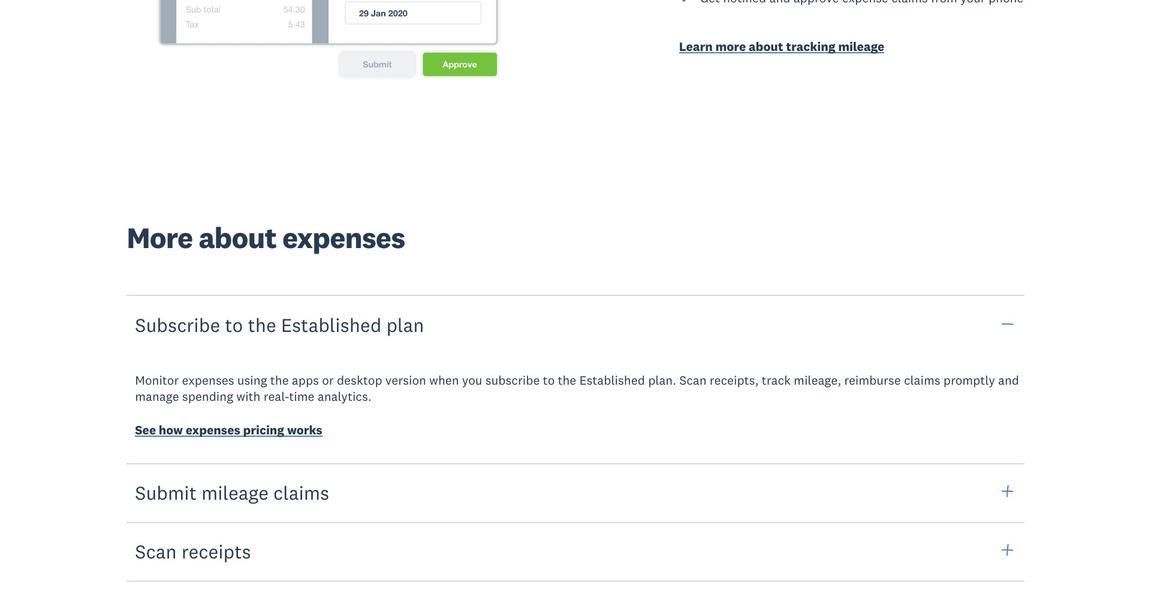 Task type: locate. For each thing, give the bounding box(es) containing it.
2 vertical spatial expenses
[[186, 422, 240, 438]]

mileage,
[[794, 372, 841, 389]]

see how expenses pricing works link
[[135, 422, 322, 441]]

0 horizontal spatial claims
[[273, 481, 329, 505]]

about
[[749, 38, 783, 55], [199, 219, 276, 256]]

scan down submit
[[135, 540, 177, 564]]

1 horizontal spatial to
[[543, 372, 555, 389]]

when
[[429, 372, 459, 389]]

0 vertical spatial claims
[[904, 372, 940, 389]]

scan receipts button
[[127, 522, 1024, 582]]

scan inside dropdown button
[[135, 540, 177, 564]]

the right subscribe
[[558, 372, 576, 389]]

0 horizontal spatial scan
[[135, 540, 177, 564]]

1 vertical spatial established
[[579, 372, 645, 389]]

1 vertical spatial expenses
[[182, 372, 234, 389]]

monitor
[[135, 372, 179, 389]]

using
[[237, 372, 267, 389]]

see
[[135, 422, 156, 438]]

version
[[385, 372, 426, 389]]

a person entering an expense using the app on their mobile. image
[[127, 0, 564, 104], [127, 0, 564, 104]]

scan inside monitor expenses using the apps or desktop version when you subscribe to the established plan. scan receipts, track mileage, reimburse claims promptly and manage spending with real-time analytics.
[[679, 372, 707, 389]]

1 vertical spatial claims
[[273, 481, 329, 505]]

about inside learn more about tracking mileage link
[[749, 38, 783, 55]]

subscribe
[[135, 313, 220, 337]]

0 vertical spatial about
[[749, 38, 783, 55]]

1 horizontal spatial mileage
[[838, 38, 884, 55]]

analytics.
[[318, 389, 371, 405]]

1 vertical spatial scan
[[135, 540, 177, 564]]

0 vertical spatial scan
[[679, 372, 707, 389]]

the up the using
[[248, 313, 276, 337]]

time
[[289, 389, 314, 405]]

0 horizontal spatial about
[[199, 219, 276, 256]]

plan.
[[648, 372, 676, 389]]

more
[[715, 38, 746, 55]]

0 vertical spatial expenses
[[282, 219, 405, 256]]

established
[[281, 313, 381, 337], [579, 372, 645, 389]]

mileage
[[838, 38, 884, 55], [201, 481, 269, 505]]

expenses
[[282, 219, 405, 256], [182, 372, 234, 389], [186, 422, 240, 438]]

0 vertical spatial established
[[281, 313, 381, 337]]

claims
[[904, 372, 940, 389], [273, 481, 329, 505]]

1 horizontal spatial scan
[[679, 372, 707, 389]]

promptly
[[943, 372, 995, 389]]

1 horizontal spatial claims
[[904, 372, 940, 389]]

apps
[[292, 372, 319, 389]]

0 horizontal spatial to
[[225, 313, 243, 337]]

to inside subscribe to the established plan dropdown button
[[225, 313, 243, 337]]

0 horizontal spatial mileage
[[201, 481, 269, 505]]

track
[[762, 372, 791, 389]]

learn
[[679, 38, 713, 55]]

1 vertical spatial to
[[543, 372, 555, 389]]

established up the or on the bottom
[[281, 313, 381, 337]]

submit mileage claims button
[[127, 463, 1024, 523]]

0 vertical spatial to
[[225, 313, 243, 337]]

learn more about tracking mileage link
[[679, 38, 1024, 57]]

1 vertical spatial mileage
[[201, 481, 269, 505]]

expenses inside "link"
[[186, 422, 240, 438]]

subscribe to the established plan
[[135, 313, 424, 337]]

1 horizontal spatial about
[[749, 38, 783, 55]]

1 horizontal spatial established
[[579, 372, 645, 389]]

the
[[248, 313, 276, 337], [270, 372, 289, 389], [558, 372, 576, 389]]

established left plan.
[[579, 372, 645, 389]]

plan
[[386, 313, 424, 337]]

scan right plan.
[[679, 372, 707, 389]]

manage
[[135, 389, 179, 405]]

0 horizontal spatial established
[[281, 313, 381, 337]]

receipts,
[[710, 372, 759, 389]]

submit mileage claims
[[135, 481, 329, 505]]

or
[[322, 372, 334, 389]]

to
[[225, 313, 243, 337], [543, 372, 555, 389]]

pricing
[[243, 422, 284, 438]]

scan
[[679, 372, 707, 389], [135, 540, 177, 564]]



Task type: vqa. For each thing, say whether or not it's contained in the screenshot.
SUBMIT,
no



Task type: describe. For each thing, give the bounding box(es) containing it.
expenses inside monitor expenses using the apps or desktop version when you subscribe to the established plan. scan receipts, track mileage, reimburse claims promptly and manage spending with real-time analytics.
[[182, 372, 234, 389]]

more about expenses
[[127, 219, 405, 256]]

see how expenses pricing works
[[135, 422, 322, 438]]

subscribe to the established plan button
[[127, 295, 1024, 356]]

the inside dropdown button
[[248, 313, 276, 337]]

0 vertical spatial mileage
[[838, 38, 884, 55]]

desktop
[[337, 372, 382, 389]]

mileage inside dropdown button
[[201, 481, 269, 505]]

learn more about tracking mileage
[[679, 38, 884, 55]]

scan receipts
[[135, 540, 251, 564]]

included image
[[679, 0, 690, 2]]

tracking
[[786, 38, 835, 55]]

you
[[462, 372, 482, 389]]

subscribe
[[485, 372, 540, 389]]

established inside dropdown button
[[281, 313, 381, 337]]

receipts
[[181, 540, 251, 564]]

monitor expenses using the apps or desktop version when you subscribe to the established plan. scan receipts, track mileage, reimburse claims promptly and manage spending with real-time analytics.
[[135, 372, 1019, 405]]

claims inside monitor expenses using the apps or desktop version when you subscribe to the established plan. scan receipts, track mileage, reimburse claims promptly and manage spending with real-time analytics.
[[904, 372, 940, 389]]

to inside monitor expenses using the apps or desktop version when you subscribe to the established plan. scan receipts, track mileage, reimburse claims promptly and manage spending with real-time analytics.
[[543, 372, 555, 389]]

expenses for about
[[282, 219, 405, 256]]

real-
[[264, 389, 289, 405]]

the up real-
[[270, 372, 289, 389]]

subscribe to the established plan element
[[115, 356, 1037, 465]]

how
[[159, 422, 183, 438]]

spending
[[182, 389, 233, 405]]

expenses for how
[[186, 422, 240, 438]]

with
[[236, 389, 260, 405]]

more
[[127, 219, 193, 256]]

works
[[287, 422, 322, 438]]

1 vertical spatial about
[[199, 219, 276, 256]]

and
[[998, 372, 1019, 389]]

submit
[[135, 481, 197, 505]]

established inside monitor expenses using the apps or desktop version when you subscribe to the established plan. scan receipts, track mileage, reimburse claims promptly and manage spending with real-time analytics.
[[579, 372, 645, 389]]

reimburse
[[844, 372, 901, 389]]

claims inside dropdown button
[[273, 481, 329, 505]]



